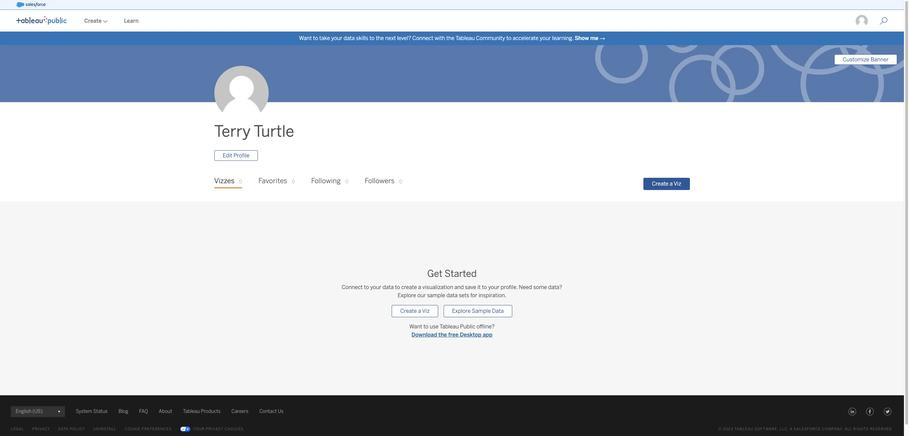 Task type: vqa. For each thing, say whether or not it's contained in the screenshot.
the christina.overa icon on the right top
no



Task type: describe. For each thing, give the bounding box(es) containing it.
tableau inside 'want to use tableau public offline? download the free desktop app'
[[440, 324, 459, 331]]

your privacy choices
[[193, 428, 244, 432]]

explore sample data link
[[444, 306, 513, 318]]

skills
[[356, 35, 369, 41]]

get
[[428, 269, 443, 280]]

for
[[471, 293, 478, 299]]

your right take
[[331, 35, 343, 41]]

→
[[600, 35, 605, 41]]

careers link
[[232, 408, 249, 417]]

1 vertical spatial data
[[58, 428, 69, 432]]

data policy
[[58, 428, 85, 432]]

cookie preferences
[[125, 428, 172, 432]]

llc,
[[780, 428, 789, 432]]

© 2023 tableau software, llc, a salesforce company. all rights reserved.
[[719, 428, 894, 432]]

company.
[[822, 428, 844, 432]]

2 vertical spatial create
[[401, 308, 417, 315]]

uninstall
[[93, 428, 117, 432]]

0 for followers
[[400, 179, 403, 185]]

salesforce
[[794, 428, 821, 432]]

careers
[[232, 409, 249, 415]]

show
[[575, 35, 589, 41]]

1 privacy from the left
[[32, 428, 50, 432]]

0 vertical spatial connect
[[413, 35, 434, 41]]

inspiration.
[[479, 293, 507, 299]]

terry.turtle image
[[856, 14, 869, 28]]

terry
[[214, 122, 251, 141]]

sample
[[472, 308, 491, 315]]

cookie
[[125, 428, 141, 432]]

2023
[[724, 428, 734, 432]]

1 vertical spatial create a viz
[[401, 308, 430, 315]]

tableau right 2023
[[735, 428, 754, 432]]

community
[[476, 35, 506, 41]]

0 vertical spatial data
[[344, 35, 355, 41]]

legal
[[11, 428, 24, 432]]

(us)
[[32, 409, 43, 415]]

want to take your data skills to the next level? connect with the tableau community to accelerate your learning. show me →
[[299, 35, 605, 41]]

status
[[93, 409, 108, 415]]

all
[[845, 428, 853, 432]]

1 vertical spatial create
[[652, 181, 669, 187]]

contact us link
[[260, 408, 284, 417]]

sample
[[427, 293, 446, 299]]

next
[[385, 35, 396, 41]]

your up inspiration.
[[489, 285, 500, 291]]

tableau products link
[[183, 408, 221, 417]]

data policy link
[[58, 426, 85, 434]]

terry turtle
[[214, 122, 294, 141]]

blog
[[119, 409, 128, 415]]

use
[[430, 324, 439, 331]]

explore inside connect to your data to create a visualization and save it to your profile. need some data? explore our sample data sets for inspiration.
[[398, 293, 416, 299]]

save
[[465, 285, 477, 291]]

system
[[76, 409, 92, 415]]

banner
[[871, 56, 889, 63]]

policy
[[70, 428, 85, 432]]

favorites
[[259, 177, 287, 185]]

following
[[311, 177, 341, 185]]

create
[[402, 285, 417, 291]]

salesforce logo image
[[16, 2, 45, 7]]

the for data
[[376, 35, 384, 41]]

rights
[[854, 428, 870, 432]]

desktop
[[460, 332, 482, 339]]

download the free desktop app link
[[410, 332, 495, 340]]

free
[[449, 332, 459, 339]]

software,
[[755, 428, 779, 432]]

data?
[[549, 285, 563, 291]]

turtle
[[254, 122, 294, 141]]

logo image
[[16, 16, 67, 25]]

some
[[534, 285, 547, 291]]

us
[[278, 409, 284, 415]]

sets
[[459, 293, 469, 299]]

started
[[445, 269, 477, 280]]

viz for the top create a viz button
[[674, 181, 682, 187]]

about
[[159, 409, 172, 415]]

system status link
[[76, 408, 108, 417]]

vizzes
[[214, 177, 235, 185]]

0 for following
[[346, 179, 349, 185]]

1 vertical spatial create a viz button
[[392, 306, 438, 318]]



Task type: locate. For each thing, give the bounding box(es) containing it.
want
[[299, 35, 312, 41], [410, 324, 422, 331]]

the right 'with'
[[447, 35, 455, 41]]

privacy down selected language element
[[32, 428, 50, 432]]

tableau
[[456, 35, 475, 41], [440, 324, 459, 331], [183, 409, 200, 415], [735, 428, 754, 432]]

0 horizontal spatial connect
[[342, 285, 363, 291]]

offline?
[[477, 324, 495, 331]]

your
[[193, 428, 205, 432]]

1 horizontal spatial create a viz
[[652, 181, 682, 187]]

reserved.
[[871, 428, 894, 432]]

accelerate
[[513, 35, 539, 41]]

want for want to take your data skills to the next level? connect with the tableau community to accelerate your learning. show me →
[[299, 35, 312, 41]]

0 right favorites
[[292, 179, 295, 185]]

data left skills
[[344, 35, 355, 41]]

0 vertical spatial viz
[[674, 181, 682, 187]]

0 vertical spatial explore
[[398, 293, 416, 299]]

data down and
[[447, 293, 458, 299]]

tableau right 'with'
[[456, 35, 475, 41]]

1 horizontal spatial data
[[383, 285, 394, 291]]

blog link
[[119, 408, 128, 417]]

our
[[418, 293, 426, 299]]

uninstall link
[[93, 426, 117, 434]]

1 horizontal spatial create
[[401, 308, 417, 315]]

cookie preferences button
[[125, 426, 172, 434]]

faq
[[139, 409, 148, 415]]

choices
[[225, 428, 244, 432]]

privacy right your
[[206, 428, 224, 432]]

edit profile
[[223, 153, 250, 159]]

a
[[670, 181, 673, 187], [418, 285, 421, 291], [418, 308, 421, 315], [790, 428, 793, 432]]

want up download
[[410, 324, 422, 331]]

0 vertical spatial want
[[299, 35, 312, 41]]

1 vertical spatial viz
[[422, 308, 430, 315]]

0 for vizzes
[[239, 179, 242, 185]]

show me link
[[575, 35, 599, 41]]

your privacy choices link
[[180, 426, 244, 434]]

about link
[[159, 408, 172, 417]]

1 horizontal spatial create a viz button
[[644, 178, 690, 190]]

system status
[[76, 409, 108, 415]]

legal link
[[11, 426, 24, 434]]

products
[[201, 409, 221, 415]]

me
[[591, 35, 599, 41]]

viz
[[674, 181, 682, 187], [422, 308, 430, 315]]

the left free
[[439, 332, 447, 339]]

connect to your data to create a visualization and save it to your profile. need some data? explore our sample data sets for inspiration.
[[342, 285, 563, 299]]

english
[[16, 409, 31, 415]]

privacy
[[32, 428, 50, 432], [206, 428, 224, 432]]

want for want to use tableau public offline? download the free desktop app
[[410, 324, 422, 331]]

the
[[376, 35, 384, 41], [447, 35, 455, 41], [439, 332, 447, 339]]

0 vertical spatial create a viz
[[652, 181, 682, 187]]

create a viz button
[[644, 178, 690, 190], [392, 306, 438, 318]]

avatar image
[[214, 66, 269, 120]]

with
[[435, 35, 445, 41]]

create button
[[76, 11, 116, 32]]

the left the next
[[376, 35, 384, 41]]

0 right followers
[[400, 179, 403, 185]]

2 horizontal spatial data
[[447, 293, 458, 299]]

connect inside connect to your data to create a visualization and save it to your profile. need some data? explore our sample data sets for inspiration.
[[342, 285, 363, 291]]

1 horizontal spatial want
[[410, 324, 422, 331]]

need
[[519, 285, 532, 291]]

to inside 'want to use tableau public offline? download the free desktop app'
[[424, 324, 429, 331]]

explore inside explore sample data link
[[452, 308, 471, 315]]

preferences
[[142, 428, 172, 432]]

0 horizontal spatial viz
[[422, 308, 430, 315]]

0 vertical spatial create a viz button
[[644, 178, 690, 190]]

explore down "create"
[[398, 293, 416, 299]]

explore
[[398, 293, 416, 299], [452, 308, 471, 315]]

take
[[320, 35, 330, 41]]

edit profile button
[[214, 151, 258, 161]]

1 horizontal spatial explore
[[452, 308, 471, 315]]

0 right vizzes
[[239, 179, 242, 185]]

it
[[478, 285, 481, 291]]

1 vertical spatial connect
[[342, 285, 363, 291]]

profile
[[234, 153, 250, 159]]

1 vertical spatial want
[[410, 324, 422, 331]]

0 horizontal spatial data
[[58, 428, 69, 432]]

1 horizontal spatial privacy
[[206, 428, 224, 432]]

create a viz
[[652, 181, 682, 187], [401, 308, 430, 315]]

0 horizontal spatial create a viz
[[401, 308, 430, 315]]

3 0 from the left
[[346, 179, 349, 185]]

1 vertical spatial data
[[383, 285, 394, 291]]

0 right "following"
[[346, 179, 349, 185]]

privacy link
[[32, 426, 50, 434]]

level?
[[397, 35, 411, 41]]

faq link
[[139, 408, 148, 417]]

english (us)
[[16, 409, 43, 415]]

customize banner button
[[835, 54, 898, 65]]

profile.
[[501, 285, 518, 291]]

data down inspiration.
[[492, 308, 504, 315]]

want inside 'want to use tableau public offline? download the free desktop app'
[[410, 324, 422, 331]]

want to use tableau public offline? download the free desktop app
[[410, 324, 495, 339]]

tableau up your
[[183, 409, 200, 415]]

data left "create"
[[383, 285, 394, 291]]

0 horizontal spatial want
[[299, 35, 312, 41]]

data
[[492, 308, 504, 315], [58, 428, 69, 432]]

0
[[239, 179, 242, 185], [292, 179, 295, 185], [346, 179, 349, 185], [400, 179, 403, 185]]

2 privacy from the left
[[206, 428, 224, 432]]

4 0 from the left
[[400, 179, 403, 185]]

and
[[455, 285, 464, 291]]

create inside dropdown button
[[84, 18, 102, 24]]

0 horizontal spatial explore
[[398, 293, 416, 299]]

2 vertical spatial data
[[447, 293, 458, 299]]

download
[[412, 332, 437, 339]]

1 horizontal spatial connect
[[413, 35, 434, 41]]

0 vertical spatial data
[[492, 308, 504, 315]]

1 horizontal spatial data
[[492, 308, 504, 315]]

learning.
[[553, 35, 574, 41]]

data
[[344, 35, 355, 41], [383, 285, 394, 291], [447, 293, 458, 299]]

explore sample data
[[452, 308, 504, 315]]

customize banner
[[843, 56, 889, 63]]

0 vertical spatial create
[[84, 18, 102, 24]]

edit
[[223, 153, 232, 159]]

contact us
[[260, 409, 284, 415]]

©
[[719, 428, 722, 432]]

0 horizontal spatial data
[[344, 35, 355, 41]]

contact
[[260, 409, 277, 415]]

0 horizontal spatial create
[[84, 18, 102, 24]]

data left policy
[[58, 428, 69, 432]]

learn link
[[116, 11, 147, 32]]

explore down sets
[[452, 308, 471, 315]]

to
[[313, 35, 318, 41], [370, 35, 375, 41], [507, 35, 512, 41], [364, 285, 369, 291], [395, 285, 400, 291], [482, 285, 487, 291], [424, 324, 429, 331]]

go to search image
[[872, 17, 896, 25]]

selected language element
[[16, 407, 60, 418]]

1 vertical spatial explore
[[452, 308, 471, 315]]

your left "create"
[[370, 285, 382, 291]]

the for public
[[439, 332, 447, 339]]

app
[[483, 332, 493, 339]]

viz for bottom create a viz button
[[422, 308, 430, 315]]

1 0 from the left
[[239, 179, 242, 185]]

visualization
[[423, 285, 454, 291]]

want left take
[[299, 35, 312, 41]]

the inside 'want to use tableau public offline? download the free desktop app'
[[439, 332, 447, 339]]

2 horizontal spatial create
[[652, 181, 669, 187]]

your
[[331, 35, 343, 41], [540, 35, 551, 41], [370, 285, 382, 291], [489, 285, 500, 291]]

followers
[[365, 177, 395, 185]]

a inside connect to your data to create a visualization and save it to your profile. need some data? explore our sample data sets for inspiration.
[[418, 285, 421, 291]]

learn
[[124, 18, 139, 24]]

0 horizontal spatial create a viz button
[[392, 306, 438, 318]]

0 horizontal spatial privacy
[[32, 428, 50, 432]]

create
[[84, 18, 102, 24], [652, 181, 669, 187], [401, 308, 417, 315]]

get started
[[428, 269, 477, 280]]

customize
[[843, 56, 870, 63]]

1 horizontal spatial viz
[[674, 181, 682, 187]]

2 0 from the left
[[292, 179, 295, 185]]

tableau up download the free desktop app link
[[440, 324, 459, 331]]

your left learning.
[[540, 35, 551, 41]]

0 for favorites
[[292, 179, 295, 185]]



